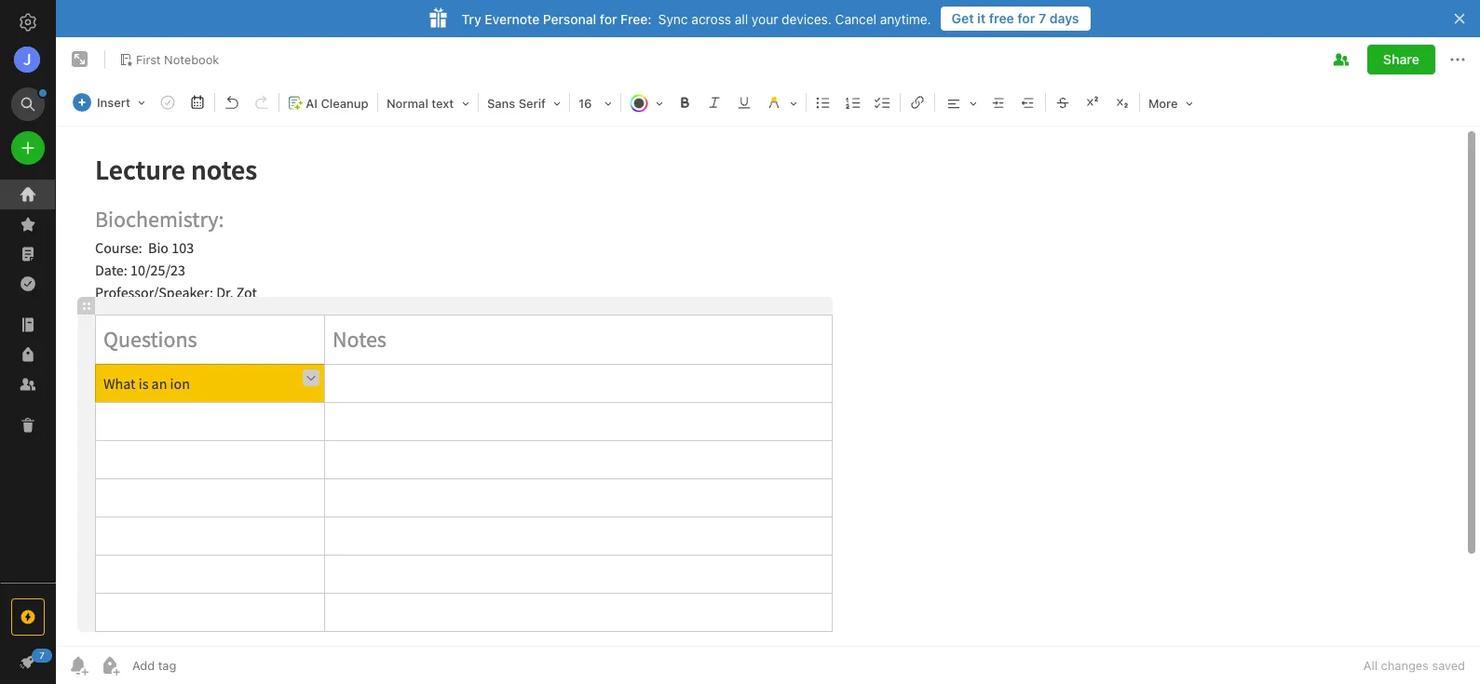 Task type: describe. For each thing, give the bounding box(es) containing it.
account image
[[14, 47, 40, 73]]

Account field
[[0, 41, 56, 78]]

saved
[[1433, 659, 1466, 674]]

numbered list image
[[841, 89, 867, 116]]

evernote
[[485, 11, 540, 27]]

subscript image
[[1110, 89, 1136, 116]]

Note Editor text field
[[56, 127, 1481, 647]]

across
[[692, 11, 732, 27]]

days
[[1050, 10, 1080, 26]]

Font color field
[[623, 89, 670, 116]]

sans
[[487, 96, 516, 111]]

more
[[1149, 96, 1179, 111]]

first notebook
[[136, 52, 219, 67]]

add a reminder image
[[67, 655, 89, 678]]

notebook
[[164, 52, 219, 67]]

ai
[[306, 96, 318, 111]]

indent image
[[986, 89, 1012, 116]]

7 inside button
[[1039, 10, 1047, 26]]

for for 7
[[1018, 10, 1036, 26]]

underline image
[[732, 89, 758, 116]]

bold image
[[672, 89, 698, 116]]

note window element
[[56, 37, 1481, 685]]

strikethrough image
[[1050, 89, 1076, 116]]

it
[[978, 10, 986, 26]]

add tag image
[[99, 655, 121, 678]]

all
[[735, 11, 748, 27]]

italic image
[[702, 89, 728, 116]]

expand note image
[[69, 48, 91, 71]]

get
[[952, 10, 974, 26]]

all
[[1364, 659, 1378, 674]]

Help and Learning task checklist field
[[0, 648, 56, 678]]

all changes saved
[[1364, 659, 1466, 674]]

share button
[[1368, 45, 1436, 75]]

personal
[[543, 11, 597, 27]]

changes
[[1382, 659, 1429, 674]]

sync
[[659, 11, 688, 27]]

text
[[432, 96, 454, 111]]

first notebook button
[[113, 47, 226, 73]]

superscript image
[[1080, 89, 1106, 116]]

insert
[[97, 95, 130, 110]]

Font family field
[[481, 89, 568, 116]]

Add tag field
[[130, 658, 270, 675]]



Task type: locate. For each thing, give the bounding box(es) containing it.
for for free:
[[600, 11, 617, 27]]

ai cleanup
[[306, 96, 369, 111]]

tree
[[0, 180, 56, 582]]

more actions image
[[1447, 48, 1470, 71]]

for
[[1018, 10, 1036, 26], [600, 11, 617, 27]]

outdent image
[[1016, 89, 1042, 116]]

upgrade image
[[17, 607, 39, 629]]

1 horizontal spatial for
[[1018, 10, 1036, 26]]

your
[[752, 11, 779, 27]]

free:
[[621, 11, 652, 27]]

try
[[462, 11, 482, 27]]

0 horizontal spatial for
[[600, 11, 617, 27]]

16
[[579, 96, 592, 111]]

Highlight field
[[759, 89, 804, 116]]

get it free for 7 days button
[[941, 7, 1091, 31]]

bulleted list image
[[811, 89, 837, 116]]

1 for from the left
[[1018, 10, 1036, 26]]

click to expand image
[[48, 650, 62, 673]]

for left the free:
[[600, 11, 617, 27]]

Font size field
[[572, 89, 619, 116]]

Alignment field
[[937, 89, 984, 116]]

get it free for 7 days
[[952, 10, 1080, 26]]

serif
[[519, 96, 546, 111]]

7 inside field
[[39, 650, 45, 662]]

share
[[1384, 51, 1420, 67]]

1 horizontal spatial 7
[[1039, 10, 1047, 26]]

normal text
[[387, 96, 454, 111]]

More field
[[1143, 89, 1200, 116]]

1 vertical spatial 7
[[39, 650, 45, 662]]

7 left click to expand icon
[[39, 650, 45, 662]]

normal
[[387, 96, 429, 111]]

Insert field
[[68, 89, 152, 116]]

7 left days on the right of the page
[[1039, 10, 1047, 26]]

devices.
[[782, 11, 832, 27]]

insert link image
[[905, 89, 931, 116]]

0 horizontal spatial 7
[[39, 650, 45, 662]]

first
[[136, 52, 161, 67]]

7
[[1039, 10, 1047, 26], [39, 650, 45, 662]]

ai cleanup button
[[281, 89, 376, 116]]

sans serif
[[487, 96, 546, 111]]

anytime.
[[880, 11, 932, 27]]

calendar event image
[[184, 89, 211, 116]]

try evernote personal for free: sync across all your devices. cancel anytime.
[[462, 11, 932, 27]]

home image
[[17, 184, 39, 206]]

free
[[990, 10, 1015, 26]]

for right free
[[1018, 10, 1036, 26]]

cancel
[[836, 11, 877, 27]]

cleanup
[[321, 96, 369, 111]]

settings image
[[17, 11, 39, 34]]

Heading level field
[[380, 89, 476, 116]]

undo image
[[219, 89, 245, 116]]

More actions field
[[1447, 45, 1470, 75]]

checklist image
[[870, 89, 896, 116]]

for inside button
[[1018, 10, 1036, 26]]

0 vertical spatial 7
[[1039, 10, 1047, 26]]

2 for from the left
[[600, 11, 617, 27]]



Task type: vqa. For each thing, say whether or not it's contained in the screenshot.
leftmost tab
no



